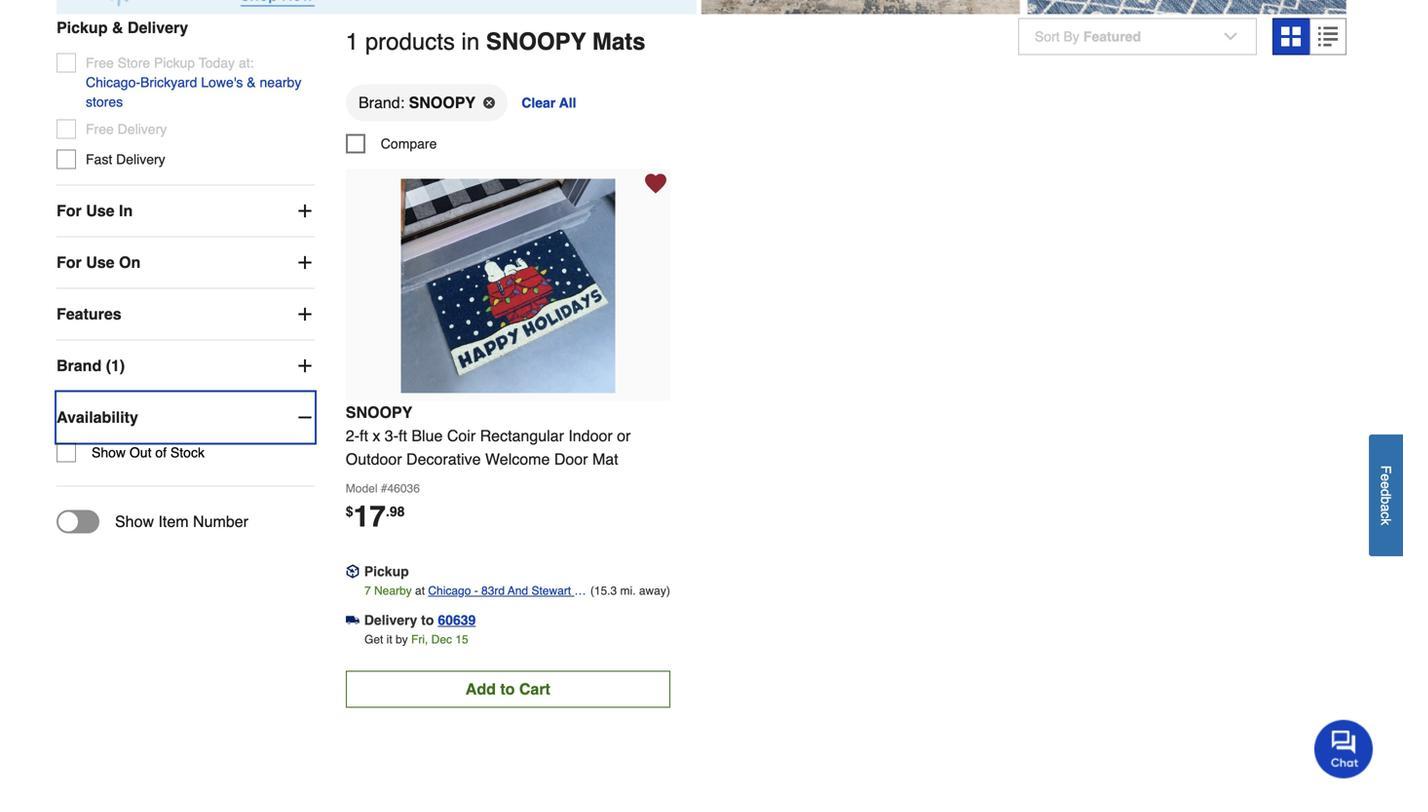 Task type: describe. For each thing, give the bounding box(es) containing it.
actual price $17.98 element
[[346, 500, 405, 534]]

advertisement region
[[57, 0, 1347, 18]]

get it by fri, dec 15
[[365, 633, 469, 647]]

close circle filled image
[[484, 97, 495, 109]]

chicago-brickyard lowe's & nearby stores
[[86, 75, 302, 110]]

$
[[346, 504, 353, 519]]

0 vertical spatial snoopy
[[486, 28, 586, 55]]

b
[[1379, 497, 1395, 504]]

chat invite button image
[[1315, 719, 1375, 779]]

today
[[199, 55, 235, 71]]

brickyard
[[140, 75, 197, 90]]

for use on button
[[57, 237, 315, 288]]

away)
[[639, 584, 671, 598]]

f e e d b a c k
[[1379, 466, 1395, 526]]

stock
[[171, 445, 205, 461]]

add to cart
[[466, 680, 551, 698]]

chicago-brickyard lowe's & nearby stores button
[[86, 73, 315, 112]]

model # 46036
[[346, 482, 420, 496]]

mats
[[593, 28, 646, 55]]

by
[[396, 633, 408, 647]]

plus image
[[295, 305, 315, 324]]

60639
[[438, 613, 476, 628]]

mat
[[593, 450, 619, 468]]

clear all
[[522, 95, 577, 111]]

lowe's inside 7 nearby at chicago - 83rd and stewart lowe's
[[428, 604, 464, 617]]

number
[[193, 513, 249, 531]]

show item number
[[115, 513, 249, 531]]

and
[[508, 584, 528, 598]]

coir
[[447, 427, 476, 445]]

1 products in snoopy mats
[[346, 28, 646, 55]]

delivery to 60639
[[364, 613, 476, 628]]

clear
[[522, 95, 556, 111]]

free for free delivery
[[86, 121, 114, 137]]

door
[[555, 450, 588, 468]]

welcome
[[485, 450, 550, 468]]

nearby
[[260, 75, 302, 90]]

show for show out of stock
[[92, 445, 126, 461]]

brand
[[57, 357, 102, 375]]

list box containing brand:
[[346, 83, 1347, 134]]

cart
[[519, 680, 551, 698]]

pickup & delivery
[[57, 19, 188, 37]]

availability button
[[57, 392, 315, 443]]

stores
[[86, 94, 123, 110]]

chicago - 83rd and stewart lowe's button
[[428, 581, 587, 617]]

brand (1)
[[57, 357, 125, 375]]

snoopy 2-ft x 3-ft blue coir rectangular indoor or outdoor decorative welcome door mat
[[346, 403, 631, 468]]

d
[[1379, 489, 1395, 497]]

heart filled image
[[645, 173, 667, 194]]

60639 button
[[438, 611, 476, 630]]

3 plus image from the top
[[295, 356, 315, 376]]

& inside the chicago-brickyard lowe's & nearby stores
[[247, 75, 256, 90]]

it
[[387, 633, 393, 647]]

a
[[1379, 504, 1395, 512]]

17
[[353, 500, 386, 534]]

$ 17 .98
[[346, 500, 405, 534]]

decorative
[[407, 450, 481, 468]]

out
[[130, 445, 152, 461]]

to for add
[[500, 680, 515, 698]]

free store pickup today at:
[[86, 55, 254, 71]]

minus image
[[295, 408, 315, 428]]

f
[[1379, 466, 1395, 474]]

or
[[617, 427, 631, 445]]

snoopy 2-ft x 3-ft blue coir rectangular indoor or outdoor decorative welcome door mat image
[[401, 179, 615, 393]]

for use in
[[57, 202, 133, 220]]

fri,
[[411, 633, 428, 647]]

plus image for for use on
[[295, 253, 315, 273]]

2 e from the top
[[1379, 482, 1395, 489]]

of
[[155, 445, 167, 461]]

3-
[[385, 427, 399, 445]]

15
[[456, 633, 469, 647]]

snoopy inside list box
[[409, 93, 476, 111]]

-
[[474, 584, 478, 598]]

x
[[373, 427, 381, 445]]

show out of stock
[[92, 445, 205, 461]]

blue
[[412, 427, 443, 445]]

use for on
[[86, 254, 115, 272]]

stewart
[[532, 584, 571, 598]]

clear all button
[[520, 83, 579, 122]]

7 nearby at chicago - 83rd and stewart lowe's
[[365, 584, 575, 617]]

5014672867 element
[[346, 134, 437, 153]]

for for for use on
[[57, 254, 82, 272]]

brand: snoopy
[[359, 93, 476, 111]]

(1)
[[106, 357, 125, 375]]

plus image for for use in
[[295, 201, 315, 221]]

fast delivery
[[86, 152, 165, 167]]

#
[[381, 482, 387, 496]]

for for for use in
[[57, 202, 82, 220]]

delivery up 'free store pickup today at:'
[[128, 19, 188, 37]]

chicago-
[[86, 75, 140, 90]]

pickup image
[[346, 565, 360, 579]]

to for delivery
[[421, 613, 434, 628]]

2 ft from the left
[[399, 427, 407, 445]]



Task type: vqa. For each thing, say whether or not it's contained in the screenshot.
Blue
yes



Task type: locate. For each thing, give the bounding box(es) containing it.
2 for from the top
[[57, 254, 82, 272]]

1 horizontal spatial ft
[[399, 427, 407, 445]]

features
[[57, 305, 122, 323]]

get
[[365, 633, 383, 647]]

0 horizontal spatial to
[[421, 613, 434, 628]]

1 plus image from the top
[[295, 201, 315, 221]]

7
[[365, 584, 371, 598]]

2 vertical spatial plus image
[[295, 356, 315, 376]]

for use in button
[[57, 186, 315, 236]]

item
[[158, 513, 189, 531]]

(15.3 mi. away)
[[587, 584, 671, 598]]

ft left x
[[360, 427, 368, 445]]

2 vertical spatial pickup
[[364, 564, 409, 579]]

&
[[112, 19, 123, 37], [247, 75, 256, 90]]

snoopy up x
[[346, 403, 413, 421]]

1 vertical spatial free
[[86, 121, 114, 137]]

rectangular
[[480, 427, 564, 445]]

0 horizontal spatial &
[[112, 19, 123, 37]]

brand:
[[359, 93, 405, 111]]

at
[[415, 584, 425, 598]]

1 vertical spatial show
[[115, 513, 154, 531]]

free down stores at top
[[86, 121, 114, 137]]

(15.3
[[591, 584, 617, 598]]

lowe's down today
[[201, 75, 243, 90]]

e up d
[[1379, 474, 1395, 482]]

indoor
[[569, 427, 613, 445]]

0 horizontal spatial ft
[[360, 427, 368, 445]]

snoopy up clear
[[486, 28, 586, 55]]

fast
[[86, 152, 112, 167]]

pickup up nearby
[[364, 564, 409, 579]]

to up fri, at the left of the page
[[421, 613, 434, 628]]

1 vertical spatial plus image
[[295, 253, 315, 273]]

use for in
[[86, 202, 115, 220]]

free
[[86, 55, 114, 71], [86, 121, 114, 137]]

for use on
[[57, 254, 141, 272]]

0 vertical spatial lowe's
[[201, 75, 243, 90]]

free for free store pickup today at:
[[86, 55, 114, 71]]

on
[[119, 254, 141, 272]]

0 vertical spatial show
[[92, 445, 126, 461]]

1 ft from the left
[[360, 427, 368, 445]]

0 vertical spatial plus image
[[295, 201, 315, 221]]

1 for from the top
[[57, 202, 82, 220]]

for up features
[[57, 254, 82, 272]]

lowe's down chicago
[[428, 604, 464, 617]]

add to cart button
[[346, 671, 671, 708]]

1 vertical spatial lowe's
[[428, 604, 464, 617]]

availability
[[57, 409, 138, 427]]

chicago
[[428, 584, 471, 598]]

plus image
[[295, 201, 315, 221], [295, 253, 315, 273], [295, 356, 315, 376]]

show item number element
[[57, 510, 249, 534]]

1 horizontal spatial to
[[500, 680, 515, 698]]

pickup for pickup & delivery
[[57, 19, 108, 37]]

0 horizontal spatial pickup
[[57, 19, 108, 37]]

to inside button
[[500, 680, 515, 698]]

delivery
[[128, 19, 188, 37], [118, 121, 167, 137], [116, 152, 165, 167], [364, 613, 418, 628]]

83rd
[[482, 584, 505, 598]]

e
[[1379, 474, 1395, 482], [1379, 482, 1395, 489]]

use
[[86, 202, 115, 220], [86, 254, 115, 272]]

0 vertical spatial to
[[421, 613, 434, 628]]

0 vertical spatial &
[[112, 19, 123, 37]]

products
[[365, 28, 455, 55]]

show left out
[[92, 445, 126, 461]]

pickup for pickup
[[364, 564, 409, 579]]

snoopy
[[486, 28, 586, 55], [409, 93, 476, 111], [346, 403, 413, 421]]

1 vertical spatial snoopy
[[409, 93, 476, 111]]

1 use from the top
[[86, 202, 115, 220]]

add
[[466, 680, 496, 698]]

2 plus image from the top
[[295, 253, 315, 273]]

snoopy left close circle filled icon
[[409, 93, 476, 111]]

nearby
[[374, 584, 412, 598]]

0 vertical spatial for
[[57, 202, 82, 220]]

delivery up fast delivery
[[118, 121, 167, 137]]

& down at:
[[247, 75, 256, 90]]

46036
[[387, 482, 420, 496]]

c
[[1379, 512, 1395, 519]]

free up chicago-
[[86, 55, 114, 71]]

mi.
[[621, 584, 636, 598]]

1 vertical spatial &
[[247, 75, 256, 90]]

0 vertical spatial use
[[86, 202, 115, 220]]

at:
[[239, 55, 254, 71]]

2 horizontal spatial pickup
[[364, 564, 409, 579]]

in
[[119, 202, 133, 220]]

use left in
[[86, 202, 115, 220]]

1 free from the top
[[86, 55, 114, 71]]

show left item
[[115, 513, 154, 531]]

show inside show item number element
[[115, 513, 154, 531]]

.98
[[386, 504, 405, 519]]

for left in
[[57, 202, 82, 220]]

1
[[346, 28, 359, 55]]

list box
[[346, 83, 1347, 134]]

snoopy inside "snoopy 2-ft x 3-ft blue coir rectangular indoor or outdoor decorative welcome door mat"
[[346, 403, 413, 421]]

e up b
[[1379, 482, 1395, 489]]

2 free from the top
[[86, 121, 114, 137]]

2-
[[346, 427, 360, 445]]

truck filled image
[[346, 614, 360, 627]]

features button
[[57, 289, 315, 340]]

show for show item number
[[115, 513, 154, 531]]

grid view image
[[1282, 27, 1301, 46]]

delivery up it
[[364, 613, 418, 628]]

ft left blue
[[399, 427, 407, 445]]

outdoor
[[346, 450, 402, 468]]

free delivery
[[86, 121, 167, 137]]

1 vertical spatial use
[[86, 254, 115, 272]]

1 horizontal spatial lowe's
[[428, 604, 464, 617]]

1 vertical spatial to
[[500, 680, 515, 698]]

in
[[462, 28, 480, 55]]

1 e from the top
[[1379, 474, 1395, 482]]

lowe's inside the chicago-brickyard lowe's & nearby stores
[[201, 75, 243, 90]]

compare
[[381, 136, 437, 151]]

2 vertical spatial snoopy
[[346, 403, 413, 421]]

k
[[1379, 519, 1395, 526]]

list view image
[[1319, 27, 1338, 46]]

plus image inside for use on button
[[295, 253, 315, 273]]

to right "add"
[[500, 680, 515, 698]]

pickup up brickyard
[[154, 55, 195, 71]]

store
[[118, 55, 150, 71]]

& up the store
[[112, 19, 123, 37]]

0 vertical spatial free
[[86, 55, 114, 71]]

model
[[346, 482, 378, 496]]

delivery down free delivery
[[116, 152, 165, 167]]

1 horizontal spatial pickup
[[154, 55, 195, 71]]

f e e d b a c k button
[[1370, 435, 1404, 556]]

ft
[[360, 427, 368, 445], [399, 427, 407, 445]]

1 vertical spatial for
[[57, 254, 82, 272]]

dec
[[432, 633, 452, 647]]

1 vertical spatial pickup
[[154, 55, 195, 71]]

1 horizontal spatial &
[[247, 75, 256, 90]]

use left on
[[86, 254, 115, 272]]

0 vertical spatial pickup
[[57, 19, 108, 37]]

plus image inside for use in button
[[295, 201, 315, 221]]

2 use from the top
[[86, 254, 115, 272]]

pickup up chicago-
[[57, 19, 108, 37]]

for
[[57, 202, 82, 220], [57, 254, 82, 272]]

0 horizontal spatial lowe's
[[201, 75, 243, 90]]

all
[[559, 95, 577, 111]]

lowe's
[[201, 75, 243, 90], [428, 604, 464, 617]]



